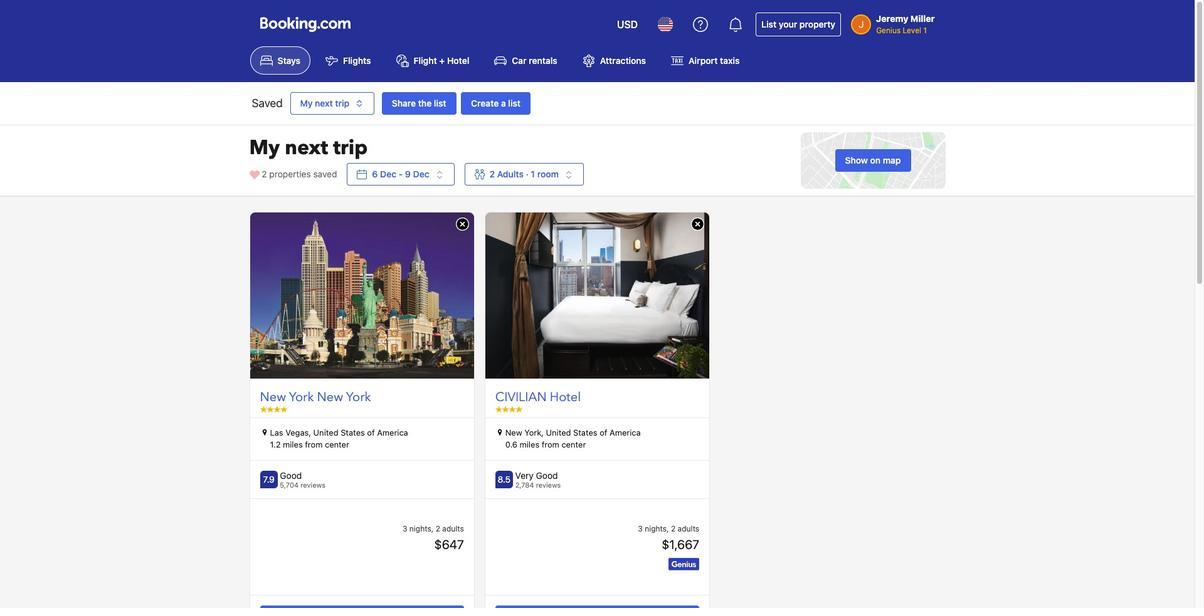 Task type: vqa. For each thing, say whether or not it's contained in the screenshot.
at
no



Task type: describe. For each thing, give the bounding box(es) containing it.
your
[[779, 19, 798, 29]]

reviews inside 8.5 very good 2,784 reviews
[[536, 481, 561, 489]]

$1,667
[[662, 537, 700, 552]]

miller
[[911, 13, 935, 24]]

1 york from the left
[[289, 389, 314, 406]]

center for york
[[325, 440, 349, 450]]

las
[[270, 428, 283, 438]]

1 vertical spatial next
[[285, 134, 328, 162]]

1 horizontal spatial new
[[317, 389, 343, 406]]

stays link
[[250, 46, 311, 75]]

create
[[471, 98, 499, 109]]

saved
[[252, 97, 283, 110]]

las vegas, united states of america
[[270, 428, 408, 438]]

scored  8.5 element
[[496, 471, 513, 489]]

stays
[[278, 55, 301, 66]]

6
[[372, 169, 378, 180]]

3 nights, 2 adults $647
[[403, 524, 464, 552]]

adults for $1,667
[[678, 524, 700, 534]]

level
[[903, 26, 922, 35]]

show on map button
[[835, 150, 911, 172]]

vegas,
[[286, 428, 311, 438]]

share
[[392, 98, 416, 109]]

create a list button
[[461, 92, 531, 115]]

states for civilian hotel
[[573, 428, 598, 438]]

adults for $647
[[443, 524, 464, 534]]

reviews inside 7.9 good 5,704 reviews
[[301, 481, 326, 489]]

$647
[[435, 537, 464, 552]]

very
[[516, 471, 534, 481]]

room
[[538, 169, 559, 180]]

share the list
[[392, 98, 446, 109]]

airport taxis
[[689, 55, 740, 66]]

2 inside 3 nights, 2 adults $647
[[436, 524, 440, 534]]

+
[[439, 55, 445, 66]]

2 york from the left
[[346, 389, 371, 406]]

-
[[399, 169, 403, 180]]

4 stars image
[[496, 406, 523, 413]]

flight
[[414, 55, 437, 66]]

nights, for $647
[[410, 524, 434, 534]]

7.9 good 5,704 reviews
[[263, 471, 326, 489]]

1 vertical spatial my
[[249, 134, 280, 162]]

trip inside button
[[335, 98, 350, 109]]

from for york
[[305, 440, 323, 450]]

flights link
[[316, 46, 381, 75]]

genius
[[877, 26, 901, 35]]

show
[[846, 155, 868, 166]]

york,
[[525, 428, 544, 438]]

rated element for york
[[280, 471, 326, 482]]

1 vertical spatial trip
[[333, 134, 368, 162]]

2 properties saved
[[262, 169, 337, 180]]

my inside button
[[300, 98, 313, 109]]

new york new york
[[260, 389, 371, 406]]

of for new york new york
[[367, 428, 375, 438]]

taxis
[[720, 55, 740, 66]]

from  5,704 reviews element
[[280, 481, 326, 489]]

list for share the list
[[434, 98, 446, 109]]

0.6 miles from center
[[506, 440, 586, 450]]

my next trip button
[[290, 92, 375, 115]]



Task type: locate. For each thing, give the bounding box(es) containing it.
attractions link
[[573, 46, 656, 75]]

dec left -
[[380, 169, 397, 180]]

3 for $647
[[403, 524, 408, 534]]

1 center from the left
[[325, 440, 349, 450]]

1 down miller
[[924, 26, 927, 35]]

1 horizontal spatial center
[[562, 440, 586, 450]]

1 horizontal spatial reviews
[[536, 481, 561, 489]]

0 vertical spatial my
[[300, 98, 313, 109]]

list
[[434, 98, 446, 109], [508, 98, 521, 109]]

3
[[403, 524, 408, 534], [638, 524, 643, 534]]

hotel up new york, united states of america on the bottom
[[550, 389, 581, 406]]

0 horizontal spatial 3
[[403, 524, 408, 534]]

1.2
[[270, 440, 281, 450]]

civilian hotel link
[[496, 389, 700, 407]]

jeremy
[[877, 13, 909, 24]]

rated element containing good
[[280, 471, 326, 482]]

0 horizontal spatial york
[[289, 389, 314, 406]]

new york new york link
[[260, 389, 464, 407]]

america for civilian hotel
[[610, 428, 641, 438]]

new
[[260, 389, 286, 406], [317, 389, 343, 406], [506, 428, 522, 438]]

list
[[762, 19, 777, 29]]

adults inside 3 nights, 2 adults $1,667
[[678, 524, 700, 534]]

2 dec from the left
[[413, 169, 430, 180]]

2 states from the left
[[573, 428, 598, 438]]

adults up $1,667
[[678, 524, 700, 534]]

civilian hotel
[[496, 389, 581, 406]]

2 horizontal spatial new
[[506, 428, 522, 438]]

next
[[315, 98, 333, 109], [285, 134, 328, 162]]

4 stars image
[[260, 406, 287, 413]]

0 horizontal spatial new
[[260, 389, 286, 406]]

miles for civilian
[[520, 440, 540, 450]]

next down flights link on the left top of page
[[315, 98, 333, 109]]

nights, inside 3 nights, 2 adults $1,667
[[645, 524, 669, 534]]

good right 7.9
[[280, 471, 302, 481]]

rated element
[[280, 471, 326, 482], [516, 471, 561, 482]]

york up las vegas, united states of america
[[346, 389, 371, 406]]

flight + hotel
[[414, 55, 470, 66]]

7.9
[[263, 474, 275, 485]]

good right very
[[536, 471, 558, 481]]

2 miles from the left
[[520, 440, 540, 450]]

1 united from the left
[[313, 428, 339, 438]]

1 reviews from the left
[[301, 481, 326, 489]]

1 horizontal spatial 1
[[924, 26, 927, 35]]

2 good from the left
[[536, 471, 558, 481]]

properties
[[269, 169, 311, 180]]

2 left adults
[[490, 169, 495, 180]]

a
[[501, 98, 506, 109]]

america for new york new york
[[377, 428, 408, 438]]

3 for $1,667
[[638, 524, 643, 534]]

adults
[[497, 169, 524, 180]]

1 america from the left
[[377, 428, 408, 438]]

1 list from the left
[[434, 98, 446, 109]]

new up 0.6
[[506, 428, 522, 438]]

3 inside 3 nights, 2 adults $647
[[403, 524, 408, 534]]

usd button
[[610, 9, 646, 40]]

rated element down 0.6 miles from center
[[516, 471, 561, 482]]

airport taxis link
[[661, 46, 750, 75]]

1 vertical spatial 1
[[531, 169, 535, 180]]

civilian
[[496, 389, 547, 406]]

united for hotel
[[546, 428, 571, 438]]

1 nights, from the left
[[410, 524, 434, 534]]

rated element containing very good
[[516, 471, 561, 482]]

adults
[[443, 524, 464, 534], [678, 524, 700, 534]]

1.2 miles from center
[[270, 440, 349, 450]]

1 horizontal spatial united
[[546, 428, 571, 438]]

car rentals link
[[485, 46, 568, 75]]

2 nights, from the left
[[645, 524, 669, 534]]

0 horizontal spatial my
[[249, 134, 280, 162]]

center for hotel
[[562, 440, 586, 450]]

1 horizontal spatial list
[[508, 98, 521, 109]]

0 horizontal spatial dec
[[380, 169, 397, 180]]

flight + hotel link
[[386, 46, 480, 75]]

my next trip inside button
[[300, 98, 350, 109]]

0 horizontal spatial nights,
[[410, 524, 434, 534]]

6 dec - 9 dec
[[372, 169, 430, 180]]

dec right 9
[[413, 169, 430, 180]]

0 horizontal spatial adults
[[443, 524, 464, 534]]

0 horizontal spatial rated element
[[280, 471, 326, 482]]

new for new york new york
[[260, 389, 286, 406]]

list your property
[[762, 19, 836, 29]]

2 left properties
[[262, 169, 267, 180]]

2 united from the left
[[546, 428, 571, 438]]

1 good from the left
[[280, 471, 302, 481]]

1 dec from the left
[[380, 169, 397, 180]]

0.6
[[506, 440, 518, 450]]

car
[[512, 55, 527, 66]]

attractions
[[600, 55, 646, 66]]

1 inside "jeremy miller genius level 1"
[[924, 26, 927, 35]]

rated element for hotel
[[516, 471, 561, 482]]

my
[[300, 98, 313, 109], [249, 134, 280, 162]]

0 horizontal spatial from
[[305, 440, 323, 450]]

rated element down 1.2 miles from center on the left bottom
[[280, 471, 326, 482]]

0 horizontal spatial united
[[313, 428, 339, 438]]

scored  7.9 element
[[260, 471, 278, 489]]

1 adults from the left
[[443, 524, 464, 534]]

1 horizontal spatial my
[[300, 98, 313, 109]]

from down vegas,
[[305, 440, 323, 450]]

america
[[377, 428, 408, 438], [610, 428, 641, 438]]

from  2,784 reviews element
[[516, 481, 561, 489]]

america down civilian hotel link
[[610, 428, 641, 438]]

nights,
[[410, 524, 434, 534], [645, 524, 669, 534]]

states for new york new york
[[341, 428, 365, 438]]

2,784
[[516, 481, 534, 489]]

list inside 'button'
[[508, 98, 521, 109]]

2 adults from the left
[[678, 524, 700, 534]]

miles down york, at the left of the page
[[520, 440, 540, 450]]

center down las vegas, united states of america
[[325, 440, 349, 450]]

york
[[289, 389, 314, 406], [346, 389, 371, 406]]

1 3 from the left
[[403, 524, 408, 534]]

next inside button
[[315, 98, 333, 109]]

new up 4 stars image
[[260, 389, 286, 406]]

miles
[[283, 440, 303, 450], [520, 440, 540, 450]]

0 horizontal spatial 1
[[531, 169, 535, 180]]

0 horizontal spatial america
[[377, 428, 408, 438]]

list for create a list
[[508, 98, 521, 109]]

0 horizontal spatial center
[[325, 440, 349, 450]]

list inside button
[[434, 98, 446, 109]]

nights, inside 3 nights, 2 adults $647
[[410, 524, 434, 534]]

of down new york new york 'link'
[[367, 428, 375, 438]]

0 vertical spatial hotel
[[447, 55, 470, 66]]

list right a
[[508, 98, 521, 109]]

america down new york new york 'link'
[[377, 428, 408, 438]]

2 america from the left
[[610, 428, 641, 438]]

states down new york new york 'link'
[[341, 428, 365, 438]]

2 adults                                           · 1 room
[[490, 169, 559, 180]]

1 of from the left
[[367, 428, 375, 438]]

miles for new
[[283, 440, 303, 450]]

0 horizontal spatial miles
[[283, 440, 303, 450]]

8.5 very good 2,784 reviews
[[498, 471, 561, 489]]

0 horizontal spatial reviews
[[301, 481, 326, 489]]

1 vertical spatial hotel
[[550, 389, 581, 406]]

2 list from the left
[[508, 98, 521, 109]]

1
[[924, 26, 927, 35], [531, 169, 535, 180]]

1 vertical spatial my next trip
[[249, 134, 368, 162]]

rentals
[[529, 55, 558, 66]]

0 horizontal spatial hotel
[[447, 55, 470, 66]]

1 rated element from the left
[[280, 471, 326, 482]]

nights, for $1,667
[[645, 524, 669, 534]]

1 horizontal spatial states
[[573, 428, 598, 438]]

list right the
[[434, 98, 446, 109]]

1 horizontal spatial hotel
[[550, 389, 581, 406]]

share the list button
[[382, 92, 457, 115]]

2 up $1,667
[[671, 524, 676, 534]]

my up properties
[[249, 134, 280, 162]]

0 vertical spatial next
[[315, 98, 333, 109]]

my next trip up 2 properties saved
[[249, 134, 368, 162]]

of down civilian hotel link
[[600, 428, 608, 438]]

2 inside 3 nights, 2 adults $1,667
[[671, 524, 676, 534]]

3 nights, 2 adults $1,667
[[638, 524, 700, 552]]

2 3 from the left
[[638, 524, 643, 534]]

3 inside 3 nights, 2 adults $1,667
[[638, 524, 643, 534]]

2 rated element from the left
[[516, 471, 561, 482]]

create a list
[[471, 98, 521, 109]]

usd
[[617, 19, 638, 30]]

list your property link
[[756, 13, 841, 36]]

car rentals
[[512, 55, 558, 66]]

0 vertical spatial 1
[[924, 26, 927, 35]]

airport
[[689, 55, 718, 66]]

united up 0.6 miles from center
[[546, 428, 571, 438]]

jeremy miller genius level 1
[[877, 13, 935, 35]]

1 horizontal spatial rated element
[[516, 471, 561, 482]]

1 states from the left
[[341, 428, 365, 438]]

new york, united states of america
[[506, 428, 641, 438]]

trip
[[335, 98, 350, 109], [333, 134, 368, 162]]

miles down vegas,
[[283, 440, 303, 450]]

1 horizontal spatial from
[[542, 440, 560, 450]]

of
[[367, 428, 375, 438], [600, 428, 608, 438]]

1 horizontal spatial adults
[[678, 524, 700, 534]]

of for civilian hotel
[[600, 428, 608, 438]]

from
[[305, 440, 323, 450], [542, 440, 560, 450]]

1 horizontal spatial york
[[346, 389, 371, 406]]

1 miles from the left
[[283, 440, 303, 450]]

good inside 7.9 good 5,704 reviews
[[280, 471, 302, 481]]

9
[[405, 169, 411, 180]]

property
[[800, 19, 836, 29]]

1 horizontal spatial america
[[610, 428, 641, 438]]

0 horizontal spatial states
[[341, 428, 365, 438]]

·
[[526, 169, 529, 180]]

states down civilian hotel link
[[573, 428, 598, 438]]

8.5
[[498, 474, 511, 485]]

0 vertical spatial my next trip
[[300, 98, 350, 109]]

my right saved
[[300, 98, 313, 109]]

1 horizontal spatial dec
[[413, 169, 430, 180]]

trip up saved
[[333, 134, 368, 162]]

my next trip down flights link on the left top of page
[[300, 98, 350, 109]]

reviews right 5,704
[[301, 481, 326, 489]]

saved
[[313, 169, 337, 180]]

2 of from the left
[[600, 428, 608, 438]]

on
[[871, 155, 881, 166]]

map
[[883, 155, 901, 166]]

flights
[[343, 55, 371, 66]]

new up las vegas, united states of america
[[317, 389, 343, 406]]

united up 1.2 miles from center on the left bottom
[[313, 428, 339, 438]]

reviews right 2,784 at left
[[536, 481, 561, 489]]

hotel right +
[[447, 55, 470, 66]]

2 reviews from the left
[[536, 481, 561, 489]]

5,704
[[280, 481, 299, 489]]

from for hotel
[[542, 440, 560, 450]]

1 right ·
[[531, 169, 535, 180]]

2 from from the left
[[542, 440, 560, 450]]

1 from from the left
[[305, 440, 323, 450]]

1 horizontal spatial good
[[536, 471, 558, 481]]

booking.com online hotel reservations image
[[260, 17, 350, 32]]

good inside 8.5 very good 2,784 reviews
[[536, 471, 558, 481]]

0 vertical spatial trip
[[335, 98, 350, 109]]

1 horizontal spatial of
[[600, 428, 608, 438]]

united
[[313, 428, 339, 438], [546, 428, 571, 438]]

center
[[325, 440, 349, 450], [562, 440, 586, 450]]

1 horizontal spatial miles
[[520, 440, 540, 450]]

show on map
[[846, 155, 901, 166]]

united for york
[[313, 428, 339, 438]]

1 horizontal spatial 3
[[638, 524, 643, 534]]

trip down flights link on the left top of page
[[335, 98, 350, 109]]

next up 2 properties saved
[[285, 134, 328, 162]]

2 center from the left
[[562, 440, 586, 450]]

dec
[[380, 169, 397, 180], [413, 169, 430, 180]]

new for new york, united states of america
[[506, 428, 522, 438]]

0 horizontal spatial of
[[367, 428, 375, 438]]

good
[[280, 471, 302, 481], [536, 471, 558, 481]]

the
[[418, 98, 432, 109]]

0 horizontal spatial list
[[434, 98, 446, 109]]

0 horizontal spatial good
[[280, 471, 302, 481]]

from down york, at the left of the page
[[542, 440, 560, 450]]

my next trip
[[300, 98, 350, 109], [249, 134, 368, 162]]

york up vegas,
[[289, 389, 314, 406]]

2 up $647
[[436, 524, 440, 534]]

adults up $647
[[443, 524, 464, 534]]

1 horizontal spatial nights,
[[645, 524, 669, 534]]

adults inside 3 nights, 2 adults $647
[[443, 524, 464, 534]]

states
[[341, 428, 365, 438], [573, 428, 598, 438]]

2
[[262, 169, 267, 180], [490, 169, 495, 180], [436, 524, 440, 534], [671, 524, 676, 534]]

center down new york, united states of america on the bottom
[[562, 440, 586, 450]]



